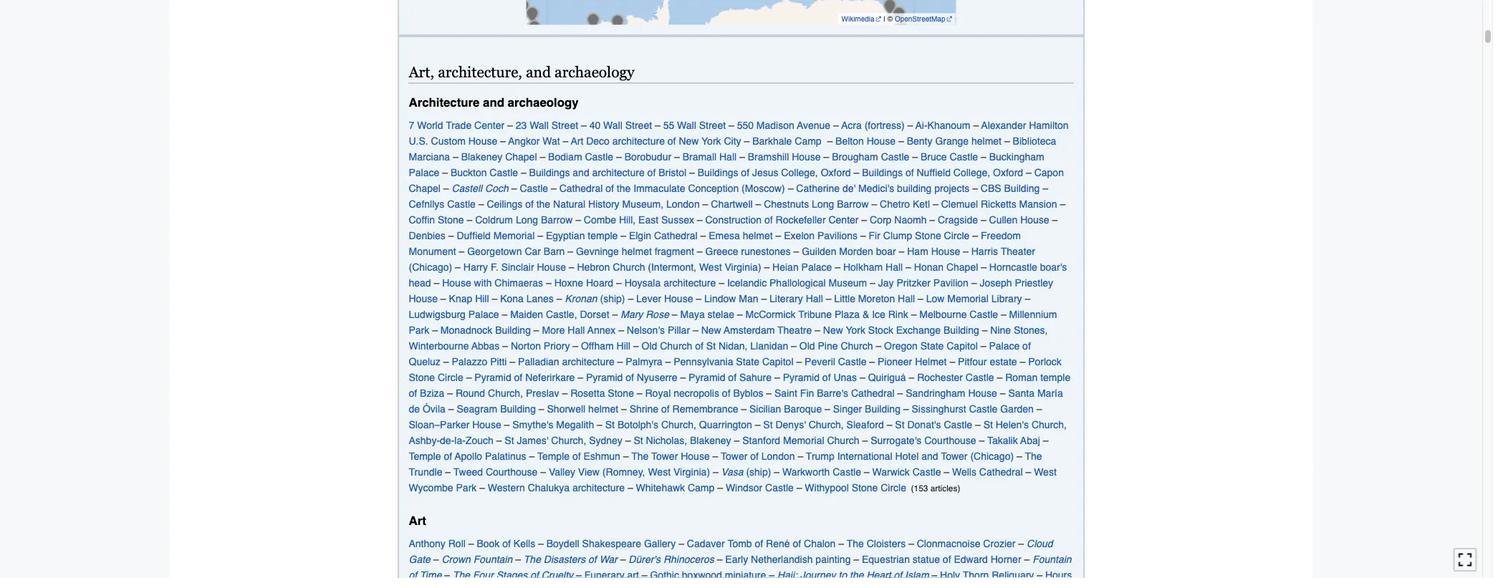 Task type: locate. For each thing, give the bounding box(es) containing it.
blakeney
[[461, 151, 503, 163], [690, 435, 732, 446]]

0 vertical spatial hill
[[475, 293, 489, 304]]

1 horizontal spatial capitol
[[947, 340, 978, 352]]

kronan
[[565, 293, 597, 304]]

– norton priory – offham hill – old church of st nidan, llanidan – old pine church – oregon state capitol –
[[500, 340, 989, 352]]

1 vertical spatial (chicago)
[[971, 451, 1014, 462]]

st up sydney
[[605, 419, 615, 431]]

tower down nicholas,
[[652, 451, 678, 462]]

nine stones, winterbourne abbas link
[[409, 325, 1048, 352]]

cathedral up 'singer building' link at the right of page
[[851, 388, 895, 399]]

– right roll on the left bottom of the page
[[469, 538, 474, 550]]

– down quarrington
[[734, 435, 740, 446]]

fullscreen image
[[1459, 553, 1473, 567]]

rink
[[889, 309, 909, 320]]

– left 550
[[729, 120, 734, 131]]

1 vertical spatial camp
[[688, 482, 715, 494]]

long down catherine
[[812, 198, 834, 210]]

memorial inside '– st james' church, sydney – st nicholas, blakeney – stanford memorial church – surrogate's courthouse – takalik abaj – temple of apollo palatinus – temple of eshmun – the tower house – tower of london – trump international hotel and tower (chicago) –'
[[783, 435, 825, 446]]

– monadnock building – more hall annex – nelson's pillar – new amsterdam theatre – new york stock exchange building –
[[430, 325, 991, 336]]

1 horizontal spatial old
[[800, 340, 815, 352]]

– up low memorial library link
[[972, 277, 977, 289]]

house inside joseph priestley house
[[409, 293, 438, 304]]

1 horizontal spatial (chicago)
[[971, 451, 1014, 462]]

2 vertical spatial circle
[[881, 482, 907, 494]]

1 horizontal spatial tower
[[721, 451, 748, 462]]

memorial inside – castell coch – castle – cathedral of the immaculate conception (moscow) – catherine de' medici's building projects – cbs building – cefnllys castle – ceilings of the natural history museum, london – chartwell – chestnuts long barrow – chetro ketl – clemuel ricketts mansion – coffin stone – coldrum long barrow – combe hill, east sussex – construction of rockefeller center – corp naomh – cragside – cullen house – denbies – duffield memorial – egyptian temple – elgin cathedral – emesa helmet – exelon pavilions – fir clump stone circle –
[[494, 230, 535, 241]]

(ship) inside '– knap hill – kona lanes – kronan (ship) – lever house – lindow man – literary hall – little moreton hall – low memorial library – ludwigsburg palace – maiden castle, dorset – mary rose – maya stelae – mccormick tribune plaza & ice rink – melbourne castle –'
[[600, 293, 625, 304]]

– up bristol
[[674, 151, 680, 163]]

horncastle boar's head link
[[409, 261, 1067, 289]]

openstreetmap
[[895, 15, 946, 23]]

virginia) up whitehawk camp link
[[674, 466, 710, 478]]

combe hill, east sussex link
[[584, 214, 694, 226]]

0 horizontal spatial college,
[[781, 167, 818, 178]]

temple inside roman temple of bziza
[[1041, 372, 1071, 383]]

building down melbourne castle link
[[944, 325, 980, 336]]

0 horizontal spatial camp
[[688, 482, 715, 494]]

0 horizontal spatial the
[[537, 198, 551, 210]]

1 horizontal spatial center
[[829, 214, 859, 226]]

0 vertical spatial park
[[409, 325, 430, 336]]

stones,
[[1014, 325, 1048, 336]]

church, inside st helen's church, ashby-de-la-zouch
[[1032, 419, 1067, 431]]

house inside – castell coch – castle – cathedral of the immaculate conception (moscow) – catherine de' medici's building projects – cbs building – cefnllys castle – ceilings of the natural history museum, london – chartwell – chestnuts long barrow – chetro ketl – clemuel ricketts mansion – coffin stone – coldrum long barrow – combe hill, east sussex – construction of rockefeller center – corp naomh – cragside – cullen house – denbies – duffield memorial – egyptian temple – elgin cathedral – emesa helmet – exelon pavilions – fir clump stone circle –
[[1021, 214, 1050, 226]]

0 vertical spatial temple
[[588, 230, 618, 241]]

and
[[526, 63, 551, 81], [483, 96, 505, 110], [573, 167, 590, 178], [922, 451, 939, 462]]

phallological
[[770, 277, 826, 289]]

hill inside '– knap hill – kona lanes – kronan (ship) – lever house – lindow man – literary hall – little moreton hall – low memorial library – ludwigsburg palace – maiden castle, dorset – mary rose – maya stelae – mccormick tribune plaza & ice rink – melbourne castle –'
[[475, 293, 489, 304]]

1 vertical spatial (ship)
[[746, 466, 771, 478]]

little moreton hall link
[[835, 293, 915, 304]]

st up palatinus
[[505, 435, 514, 446]]

0 horizontal spatial wall
[[530, 120, 549, 131]]

0 vertical spatial art
[[571, 135, 584, 147]]

0 vertical spatial courthouse
[[925, 435, 977, 446]]

plaza
[[835, 309, 860, 320]]

0 vertical spatial (ship)
[[600, 293, 625, 304]]

temple up maría
[[1041, 372, 1071, 383]]

the inside '– st james' church, sydney – st nicholas, blakeney – stanford memorial church – surrogate's courthouse – takalik abaj – temple of apollo palatinus – temple of eshmun – the tower house – tower of london – trump international hotel and tower (chicago) –'
[[632, 451, 649, 462]]

rosetta
[[571, 388, 605, 399]]

pyramid of neferirkare link
[[475, 372, 575, 383]]

1 horizontal spatial the
[[617, 183, 631, 194]]

state down – norton priory – offham hill – old church of st nidan, llanidan – old pine church – oregon state capitol –
[[736, 356, 760, 368]]

0 horizontal spatial art
[[409, 514, 426, 528]]

– up pritzker
[[906, 261, 912, 273]]

book
[[477, 538, 500, 550]]

– down theatre
[[791, 340, 797, 352]]

0 vertical spatial york
[[702, 135, 721, 147]]

– down sissinghurst castle garden link
[[975, 419, 981, 431]]

1 vertical spatial long
[[516, 214, 538, 226]]

– down preslav
[[539, 403, 544, 415]]

literary
[[770, 293, 803, 304]]

0 horizontal spatial oxford
[[821, 167, 851, 178]]

round
[[456, 388, 485, 399]]

3 tower from the left
[[941, 451, 968, 462]]

architecture,
[[438, 63, 522, 81]]

st denys' church, sleaford link
[[764, 419, 884, 431]]

castle down low memorial library link
[[970, 309, 998, 320]]

netherlandish
[[751, 554, 813, 566]]

fountain inside fountain of time
[[1033, 554, 1072, 566]]

– up pitti
[[503, 340, 508, 352]]

chalon
[[804, 538, 836, 550]]

– left peveril
[[797, 356, 802, 368]]

0 vertical spatial long
[[812, 198, 834, 210]]

– up maiden castle, dorset link
[[557, 293, 562, 304]]

hotel
[[896, 451, 919, 462]]

– right mansion
[[1060, 198, 1066, 210]]

0 horizontal spatial hill
[[475, 293, 489, 304]]

building up sleaford
[[865, 403, 901, 415]]

2 horizontal spatial buildings
[[862, 167, 903, 178]]

1 vertical spatial york
[[846, 325, 866, 336]]

warwick
[[873, 466, 910, 478]]

and down architecture,
[[483, 96, 505, 110]]

1 vertical spatial memorial
[[948, 293, 989, 304]]

1 horizontal spatial fountain
[[1033, 554, 1072, 566]]

maya stelae link
[[681, 309, 735, 320]]

circle down the "cragside" link
[[944, 230, 970, 241]]

– up mccormick tribune plaza & ice rink link
[[826, 293, 832, 304]]

house up sissinghurst castle garden link
[[969, 388, 998, 399]]

cefnllys castle link
[[409, 198, 476, 210]]

palace inside '– knap hill – kona lanes – kronan (ship) – lever house – lindow man – literary hall – little moreton hall – low memorial library – ludwigsburg palace – maiden castle, dorset – mary rose – maya stelae – mccormick tribune plaza & ice rink – melbourne castle –'
[[469, 309, 499, 320]]

west up whitehawk
[[648, 466, 671, 478]]

gevninge
[[576, 246, 619, 257]]

– up – buckton castle – buildings and architecture of bristol – buildings of jesus college, oxford – buildings of nuffield college, oxford –
[[740, 151, 745, 163]]

1 vertical spatial chapel
[[409, 183, 441, 194]]

exelon pavilions link
[[784, 230, 858, 241]]

harris
[[972, 246, 998, 257]]

23
[[516, 120, 527, 131]]

hill
[[475, 293, 489, 304], [617, 340, 631, 352]]

1 vertical spatial archaeology
[[508, 96, 579, 110]]

the trundle
[[409, 451, 1043, 478]]

– left the santa
[[1000, 388, 1006, 399]]

of inside fountain of time
[[409, 570, 417, 578]]

1 vertical spatial circle
[[438, 372, 464, 383]]

palace inside palace of queluz
[[989, 340, 1020, 352]]

archaeology up 23 wall street link
[[508, 96, 579, 110]]

offham hill link
[[581, 340, 631, 352]]

war
[[600, 554, 618, 566]]

library
[[992, 293, 1022, 304]]

buildings down bodiam
[[529, 167, 570, 178]]

little
[[835, 293, 856, 304]]

0 vertical spatial state
[[921, 340, 944, 352]]

0 horizontal spatial new
[[679, 135, 699, 147]]

0 vertical spatial memorial
[[494, 230, 535, 241]]

santa
[[1009, 388, 1035, 399]]

– up the donat's
[[904, 403, 909, 415]]

0 vertical spatial circle
[[944, 230, 970, 241]]

– down castell coch link
[[479, 198, 484, 210]]

castle up withypool stone circle link
[[833, 466, 861, 478]]

1 horizontal spatial camp
[[795, 135, 822, 147]]

temple
[[588, 230, 618, 241], [1041, 372, 1071, 383]]

ham house link
[[908, 246, 961, 257]]

house down barn
[[537, 261, 566, 273]]

pioneer helmet link
[[878, 356, 947, 368]]

1 vertical spatial barrow
[[541, 214, 573, 226]]

york up bramall hall link
[[702, 135, 721, 147]]

– down runestones
[[764, 261, 770, 273]]

building up mansion
[[1005, 183, 1040, 194]]

park inside millennium park
[[409, 325, 430, 336]]

monadnock building link
[[441, 325, 531, 336]]

elgin cathedral link
[[629, 230, 698, 241]]

2 horizontal spatial memorial
[[948, 293, 989, 304]]

pyramid down pitti
[[475, 372, 512, 383]]

1 horizontal spatial virginia)
[[725, 261, 762, 273]]

center inside – castell coch – castle – cathedral of the immaculate conception (moscow) – catherine de' medici's building projects – cbs building – cefnllys castle – ceilings of the natural history museum, london – chartwell – chestnuts long barrow – chetro ketl – clemuel ricketts mansion – coffin stone – coldrum long barrow – combe hill, east sussex – construction of rockefeller center – corp naomh – cragside – cullen house – denbies – duffield memorial – egyptian temple – elgin cathedral – emesa helmet – exelon pavilions – fir clump stone circle –
[[829, 214, 859, 226]]

0 vertical spatial chapel
[[505, 151, 537, 163]]

1 horizontal spatial memorial
[[783, 435, 825, 446]]

heian
[[773, 261, 799, 273]]

1 vertical spatial park
[[456, 482, 477, 494]]

pyramid up royal necropolis of byblos link
[[689, 372, 726, 383]]

art
[[571, 135, 584, 147], [409, 514, 426, 528]]

2 street from the left
[[625, 120, 652, 131]]

2 college, from the left
[[954, 167, 991, 178]]

art up anthony
[[409, 514, 426, 528]]

buildings down – blakeney chapel – bodiam castle – borobudur – bramall hall – bramshill house – brougham castle – bruce castle –
[[698, 167, 739, 178]]

1 horizontal spatial circle
[[881, 482, 907, 494]]

shrine of remembrance link
[[630, 403, 739, 415]]

the down castle link
[[537, 198, 551, 210]]

long down the ceilings
[[516, 214, 538, 226]]

2 tower from the left
[[721, 451, 748, 462]]

architecture down offham
[[562, 356, 615, 368]]

circle inside porlock stone circle
[[438, 372, 464, 383]]

round church, preslav link
[[456, 388, 559, 399]]

0 horizontal spatial old
[[642, 340, 657, 352]]

– harry f. sinclair house – hebron church (intermont, west virginia) – heian palace – holkham hall – honan chapel –
[[452, 261, 990, 273]]

0 horizontal spatial center
[[475, 120, 505, 131]]

0 horizontal spatial temple
[[409, 451, 441, 462]]

1 horizontal spatial courthouse
[[925, 435, 977, 446]]

architecture up borobudur
[[613, 135, 665, 147]]

center down architecture and archaeology
[[475, 120, 505, 131]]

garden
[[1001, 403, 1034, 415]]

©
[[888, 15, 893, 23]]

cloud gate
[[409, 538, 1053, 566]]

sicilian baroque link
[[750, 403, 822, 415]]

1 horizontal spatial barrow
[[837, 198, 869, 210]]

2 horizontal spatial tower
[[941, 451, 968, 462]]

church, inside '– st james' church, sydney – st nicholas, blakeney – stanford memorial church – surrogate's courthouse – takalik abaj – temple of apollo palatinus – temple of eshmun – the tower house – tower of london – trump international hotel and tower (chicago) –'
[[551, 435, 586, 446]]

– down warkworth
[[797, 482, 802, 494]]

heian palace link
[[773, 261, 832, 273]]

house with chimaeras link
[[442, 277, 543, 289]]

– left tweed
[[445, 466, 451, 478]]

2 oxford from the left
[[993, 167, 1024, 178]]

the inside the trundle
[[1025, 451, 1043, 462]]

windsor
[[726, 482, 763, 494]]

– up egyptian temple link
[[576, 214, 581, 226]]

0 horizontal spatial temple
[[588, 230, 618, 241]]

buildings of nuffield college, oxford link
[[862, 167, 1024, 178]]

0 horizontal spatial memorial
[[494, 230, 535, 241]]

boydell
[[547, 538, 580, 550]]

hill,
[[619, 214, 636, 226]]

palatinus
[[485, 451, 527, 462]]

1 horizontal spatial york
[[846, 325, 866, 336]]

oxford up cbs building link
[[993, 167, 1024, 178]]

helmet inside – castell coch – castle – cathedral of the immaculate conception (moscow) – catherine de' medici's building projects – cbs building – cefnllys castle – ceilings of the natural history museum, london – chartwell – chestnuts long barrow – chetro ketl – clemuel ricketts mansion – coffin stone – coldrum long barrow – combe hill, east sussex – construction of rockefeller center – corp naomh – cragside – cullen house – denbies – duffield memorial – egyptian temple – elgin cathedral – emesa helmet – exelon pavilions – fir clump stone circle –
[[743, 230, 773, 241]]

0 horizontal spatial blakeney
[[461, 151, 503, 163]]

preslav
[[526, 388, 559, 399]]

2 vertical spatial memorial
[[783, 435, 825, 446]]

0 horizontal spatial capitol
[[763, 356, 794, 368]]

1 vertical spatial blakeney
[[690, 435, 732, 446]]

art,
[[409, 63, 434, 81]]

1 horizontal spatial london
[[762, 451, 795, 462]]

0 vertical spatial barrow
[[837, 198, 869, 210]]

stanford memorial church link
[[743, 435, 860, 446]]

lever house link
[[636, 293, 693, 304]]

1 vertical spatial capitol
[[763, 356, 794, 368]]

– down marciana
[[442, 167, 448, 178]]

– down international
[[864, 466, 870, 478]]

3 street from the left
[[699, 120, 726, 131]]

1 fountain from the left
[[474, 554, 513, 566]]

2 vertical spatial chapel
[[947, 261, 979, 273]]

0 horizontal spatial fountain
[[474, 554, 513, 566]]

pritzker
[[897, 277, 931, 289]]

2 horizontal spatial west
[[1034, 466, 1057, 478]]

– down alexander on the right of page
[[1005, 135, 1010, 147]]

0 horizontal spatial tower
[[652, 451, 678, 462]]

church, up st nicholas, blakeney link
[[661, 419, 697, 431]]

camp down the trundle link at the bottom of page
[[688, 482, 715, 494]]

deco
[[586, 135, 610, 147]]

new up "old church of st nidan, llanidan" link
[[701, 325, 721, 336]]

– st james' church, sydney – st nicholas, blakeney – stanford memorial church – surrogate's courthouse – takalik abaj – temple of apollo palatinus – temple of eshmun – the tower house – tower of london – trump international hotel and tower (chicago) –
[[409, 435, 1049, 462]]

– down vasa
[[718, 482, 723, 494]]

0 horizontal spatial street
[[552, 120, 578, 131]]

virginia) up 'icelandic'
[[725, 261, 762, 273]]

street up "wat"
[[552, 120, 578, 131]]

– down medici's
[[872, 198, 877, 210]]

lanes
[[527, 293, 554, 304]]

pyramid up rosetta stone link
[[586, 372, 623, 383]]

1 temple from the left
[[409, 451, 441, 462]]

new up old pine church link
[[823, 325, 843, 336]]

1 vertical spatial courthouse
[[486, 466, 538, 478]]

porlock stone circle link
[[409, 356, 1062, 383]]

and inside '– st james' church, sydney – st nicholas, blakeney – stanford memorial church – surrogate's courthouse – takalik abaj – temple of apollo palatinus – temple of eshmun – the tower house – tower of london – trump international hotel and tower (chicago) –'
[[922, 451, 939, 462]]

0 horizontal spatial york
[[702, 135, 721, 147]]

early netherlandish painting link
[[726, 554, 851, 566]]

– angkor wat – art deco architecture of new york city – barkhale camp – belton house – benty grange helmet –
[[498, 135, 1013, 147]]

st inside st helen's church, ashby-de-la-zouch
[[984, 419, 993, 431]]

0 horizontal spatial (chicago)
[[409, 261, 452, 273]]

1 vertical spatial state
[[736, 356, 760, 368]]

sloan–parker
[[409, 419, 470, 431]]

– left "wells"
[[944, 466, 950, 478]]

georgetown
[[467, 246, 522, 257]]

f.
[[491, 261, 499, 273]]

0 vertical spatial camp
[[795, 135, 822, 147]]

– up buildings and architecture of bristol link on the left
[[616, 151, 622, 163]]

mary
[[621, 309, 643, 320]]

1 vertical spatial virginia)
[[674, 466, 710, 478]]

1 horizontal spatial blakeney
[[690, 435, 732, 446]]

0 horizontal spatial virginia)
[[674, 466, 710, 478]]

2 old from the left
[[800, 340, 815, 352]]

benty
[[907, 135, 933, 147]]

building
[[897, 183, 932, 194]]

belton house link
[[836, 135, 896, 147]]

– up quiriguá link
[[870, 356, 875, 368]]

0 vertical spatial london
[[667, 198, 700, 210]]

1 vertical spatial the
[[537, 198, 551, 210]]

0 horizontal spatial chapel
[[409, 183, 441, 194]]

london inside '– st james' church, sydney – st nicholas, blakeney – stanford memorial church – surrogate's courthouse – takalik abaj – temple of apollo palatinus – temple of eshmun – the tower house – tower of london – trump international hotel and tower (chicago) –'
[[762, 451, 795, 462]]

palace up estate
[[989, 340, 1020, 352]]

1 vertical spatial center
[[829, 214, 859, 226]]

2 fountain from the left
[[1033, 554, 1072, 566]]

1 college, from the left
[[781, 167, 818, 178]]

(fortress)
[[865, 120, 905, 131]]

center up pavilions
[[829, 214, 859, 226]]

2 horizontal spatial wall
[[677, 120, 697, 131]]

warwick castle link
[[873, 466, 941, 478]]

– left cbs
[[973, 183, 978, 194]]

hill down with
[[475, 293, 489, 304]]

1 buildings from the left
[[529, 167, 570, 178]]

mccormick
[[746, 309, 796, 320]]

courthouse inside '– st james' church, sydney – st nicholas, blakeney – stanford memorial church – surrogate's courthouse – takalik abaj – temple of apollo palatinus – temple of eshmun – the tower house – tower of london – trump international hotel and tower (chicago) –'
[[925, 435, 977, 446]]

1 horizontal spatial oxford
[[993, 167, 1024, 178]]

santa maría de óvila link
[[409, 388, 1063, 415]]

st down sicilian
[[764, 419, 773, 431]]

55
[[663, 120, 675, 131]]

new down '55 wall street' link
[[679, 135, 699, 147]]

clemuel
[[942, 198, 978, 210]]

1 horizontal spatial hill
[[617, 340, 631, 352]]

2 buildings from the left
[[698, 167, 739, 178]]

1 horizontal spatial street
[[625, 120, 652, 131]]

– up castle link
[[521, 167, 527, 178]]

– left mary
[[612, 309, 618, 320]]

1 horizontal spatial (ship)
[[746, 466, 771, 478]]

1 vertical spatial london
[[762, 451, 795, 462]]

architecture and archaeology
[[409, 96, 579, 110]]

of inside roman temple of bziza
[[409, 388, 417, 399]]

2 temple from the left
[[538, 451, 570, 462]]

– down (moscow)
[[756, 198, 761, 210]]

0 vertical spatial (chicago)
[[409, 261, 452, 273]]

1 vertical spatial hill
[[617, 340, 631, 352]]

hamilton
[[1029, 120, 1069, 131]]

chapel up cefnllys
[[409, 183, 441, 194]]

1 vertical spatial art
[[409, 514, 426, 528]]

0 vertical spatial center
[[475, 120, 505, 131]]

new amsterdam theatre link
[[701, 325, 812, 336]]

40 wall street link
[[590, 120, 652, 131]]



Task type: vqa. For each thing, say whether or not it's contained in the screenshot.
leftmost Or
no



Task type: describe. For each thing, give the bounding box(es) containing it.
building up norton
[[495, 325, 531, 336]]

man
[[739, 293, 759, 304]]

amsterdam
[[724, 325, 775, 336]]

palmyra
[[626, 356, 663, 368]]

0 vertical spatial the
[[617, 183, 631, 194]]

barkhale camp link
[[753, 135, 822, 147]]

– up rosetta at the bottom left
[[578, 372, 583, 383]]

nelson's pillar link
[[627, 325, 690, 336]]

– up statue
[[909, 538, 914, 550]]

– right the ketl
[[933, 198, 939, 210]]

(chicago) inside harris theater (chicago)
[[409, 261, 452, 273]]

priory
[[544, 340, 570, 352]]

boar's
[[1040, 261, 1067, 273]]

hoxne hoard link
[[554, 277, 614, 289]]

– up rochester castle link
[[950, 356, 956, 368]]

capon chapel link
[[409, 167, 1064, 194]]

botolph's
[[618, 419, 659, 431]]

1 old from the left
[[642, 340, 657, 352]]

st down '– monadnock building – more hall annex – nelson's pillar – new amsterdam theatre – new york stock exchange building –'
[[707, 340, 716, 352]]

cefnllys
[[409, 198, 445, 210]]

and down "bodiam castle" link
[[573, 167, 590, 178]]

1 pyramid from the left
[[475, 372, 512, 383]]

1 horizontal spatial new
[[701, 325, 721, 336]]

– right man
[[761, 293, 767, 304]]

castle down blakeney chapel link
[[490, 167, 518, 178]]

– up car in the left of the page
[[538, 230, 543, 241]]

– right abaj
[[1043, 435, 1049, 446]]

cathedral up natural
[[559, 183, 603, 194]]

palazzo pitti link
[[452, 356, 507, 368]]

western
[[488, 482, 525, 494]]

pitti
[[490, 356, 507, 368]]

|
[[884, 15, 886, 23]]

– up hoxne
[[569, 261, 575, 273]]

– left brougham
[[824, 151, 829, 163]]

0 horizontal spatial courthouse
[[486, 466, 538, 478]]

egyptian temple link
[[546, 230, 618, 241]]

coldrum long barrow link
[[475, 214, 573, 226]]

2 pyramid from the left
[[586, 372, 623, 383]]

2 wall from the left
[[604, 120, 623, 131]]

dorset
[[580, 309, 610, 320]]

hoard
[[586, 277, 614, 289]]

– up shorwell
[[562, 388, 568, 399]]

– up sicilian
[[766, 388, 772, 399]]

castle inside '– knap hill – kona lanes – kronan (ship) – lever house – lindow man – literary hall – little moreton hall – low memorial library – ludwigsburg palace – maiden castle, dorset – mary rose – maya stelae – mccormick tribune plaza & ice rink – melbourne castle –'
[[970, 309, 998, 320]]

stone down cefnllys castle "link"
[[438, 214, 464, 226]]

– down maría
[[1037, 403, 1043, 415]]

gate
[[409, 554, 431, 566]]

castle down sissinghurst castle garden link
[[944, 419, 973, 431]]

london inside – castell coch – castle – cathedral of the immaculate conception (moscow) – catherine de' medici's building projects – cbs building – cefnllys castle – ceilings of the natural history museum, london – chartwell – chestnuts long barrow – chetro ketl – clemuel ricketts mansion – coffin stone – coldrum long barrow – combe hill, east sussex – construction of rockefeller center – corp naomh – cragside – cullen house – denbies – duffield memorial – egyptian temple – elgin cathedral – emesa helmet – exelon pavilions – fir clump stone circle –
[[667, 198, 700, 210]]

icelandic
[[727, 277, 767, 289]]

roman
[[1006, 372, 1038, 383]]

more
[[542, 325, 565, 336]]

chetro ketl link
[[880, 198, 930, 210]]

house inside '– knap hill – kona lanes – kronan (ship) – lever house – lindow man – literary hall – little moreton hall – low memorial library – ludwigsburg palace – maiden castle, dorset – mary rose – maya stelae – mccormick tribune plaza & ice rink – melbourne castle –'
[[664, 293, 693, 304]]

3 buildings from the left
[[862, 167, 903, 178]]

0 horizontal spatial long
[[516, 214, 538, 226]]

knap
[[449, 293, 472, 304]]

chapel inside capon chapel
[[409, 183, 441, 194]]

– down construction of rockefeller center link at the top
[[776, 230, 781, 241]]

1 horizontal spatial long
[[812, 198, 834, 210]]

house inside alexander hamilton u.s. custom house
[[469, 135, 498, 147]]

castle down warkworth
[[766, 482, 794, 494]]

1 horizontal spatial west
[[699, 261, 722, 273]]

pitfour
[[958, 356, 987, 368]]

anthony roll link
[[409, 538, 466, 550]]

james'
[[517, 435, 549, 446]]

ketl
[[913, 198, 930, 210]]

alexander hamilton u.s. custom house
[[409, 120, 1069, 147]]

kona
[[500, 293, 524, 304]]

park inside west wycombe park
[[456, 482, 477, 494]]

maiden castle, dorset link
[[510, 309, 610, 320]]

&
[[863, 309, 870, 320]]

– down the stock
[[876, 340, 882, 352]]

– right war in the left bottom of the page
[[620, 554, 626, 566]]

holkham
[[844, 261, 883, 273]]

(153 articles)
[[911, 484, 961, 493]]

pillar
[[668, 325, 690, 336]]

– up "maya" on the bottom left
[[696, 293, 702, 304]]

– right coch
[[512, 183, 517, 194]]

– down more hall annex link
[[573, 340, 578, 352]]

and up 23 wall street link
[[526, 63, 551, 81]]

chestnuts
[[764, 198, 809, 210]]

greece runestones link
[[706, 246, 791, 257]]

– down quiriguá
[[898, 388, 903, 399]]

– down angkor wat link
[[540, 151, 546, 163]]

stone inside porlock stone circle
[[409, 372, 435, 383]]

3 wall from the left
[[677, 120, 697, 131]]

house down (fortress)
[[867, 135, 896, 147]]

remembrance
[[673, 403, 739, 415]]

– up – tweed courthouse – valley view (romney, west virginia) – vasa (ship) – warkworth castle – warwick castle – wells cathedral –
[[713, 451, 718, 462]]

– down lindow man link
[[737, 309, 743, 320]]

– down hill,
[[621, 230, 626, 241]]

building inside – castell coch – castle – cathedral of the immaculate conception (moscow) – catherine de' medici's building projects – cbs building – cefnllys castle – ceilings of the natural history museum, london – chartwell – chestnuts long barrow – chetro ketl – clemuel ricketts mansion – coffin stone – coldrum long barrow – combe hill, east sussex – construction of rockefeller center – corp naomh – cragside – cullen house – denbies – duffield memorial – egyptian temple – elgin cathedral – emesa helmet – exelon pavilions – fir clump stone circle –
[[1005, 183, 1040, 194]]

– left benty
[[899, 135, 904, 147]]

of inside palace of queluz
[[1023, 340, 1031, 352]]

– up windsor castle "link"
[[774, 466, 780, 478]]

– seagram building – shorwell helmet – shrine of remembrance – sicilian baroque – singer building – sissinghurst castle garden – sloan–parker house – smythe's megalith – st botolph's church, quarrington – st denys' church, sleaford – st donat's castle –
[[409, 403, 1043, 431]]

1 wall from the left
[[530, 120, 549, 131]]

0 vertical spatial virginia)
[[725, 261, 762, 273]]

– right hoard
[[616, 277, 622, 289]]

cbs
[[981, 183, 1002, 194]]

st helen's church, ashby-de-la-zouch link
[[409, 419, 1067, 446]]

– up cbs
[[981, 151, 987, 163]]

– up stanford
[[755, 419, 761, 431]]

– down custom
[[453, 151, 459, 163]]

house inside '– st james' church, sydney – st nicholas, blakeney – stanford memorial church – surrogate's courthouse – takalik abaj – temple of apollo palatinus – temple of eshmun – the tower house – tower of london – trump international hotel and tower (chicago) –'
[[681, 451, 710, 462]]

1 oxford from the left
[[821, 167, 851, 178]]

takalik abaj link
[[988, 435, 1041, 446]]

belton
[[836, 135, 864, 147]]

– up rhinoceros
[[679, 538, 684, 550]]

0 horizontal spatial west
[[648, 466, 671, 478]]

castle down deco
[[585, 151, 614, 163]]

0 horizontal spatial barrow
[[541, 214, 573, 226]]

– down stanford memorial church link
[[798, 451, 804, 462]]

1 tower from the left
[[652, 451, 678, 462]]

(chicago) inside '– st james' church, sydney – st nicholas, blakeney – stanford memorial church – surrogate's courthouse – takalik abaj – temple of apollo palatinus – temple of eshmun – the tower house – tower of london – trump international hotel and tower (chicago) –'
[[971, 451, 1014, 462]]

– down winterbourne
[[443, 356, 449, 368]]

– right unas
[[860, 372, 866, 383]]

– left harris
[[963, 246, 969, 257]]

3 pyramid from the left
[[689, 372, 726, 383]]

– left corp
[[862, 214, 867, 226]]

blakeney inside '– st james' church, sydney – st nicholas, blakeney – stanford memorial church – surrogate's courthouse – takalik abaj – temple of apollo palatinus – temple of eshmun – the tower house – tower of london – trump international hotel and tower (chicago) –'
[[690, 435, 732, 446]]

house up 'knap'
[[442, 277, 471, 289]]

royal necropolis of byblos link
[[645, 388, 764, 399]]

queluz
[[409, 356, 441, 368]]

– up palatinus
[[496, 435, 502, 446]]

rhinoceros
[[664, 554, 714, 566]]

equestrian
[[862, 554, 910, 566]]

cathedral down 'takalik'
[[980, 466, 1023, 478]]

millennium park link
[[409, 309, 1058, 336]]

– up nine
[[1001, 309, 1007, 320]]

– up the museum on the top right
[[835, 261, 841, 273]]

castle down benty
[[881, 151, 910, 163]]

temple inside – castell coch – castle – cathedral of the immaculate conception (moscow) – catherine de' medici's building projects – cbs building – cefnllys castle – ceilings of the natural history museum, london – chartwell – chestnuts long barrow – chetro ketl – clemuel ricketts mansion – coffin stone – coldrum long barrow – combe hill, east sussex – construction of rockefeller center – corp naomh – cragside – cullen house – denbies – duffield memorial – egyptian temple – elgin cathedral – emesa helmet – exelon pavilions – fir clump stone circle –
[[588, 230, 618, 241]]

barre's
[[817, 388, 849, 399]]

donat's
[[908, 419, 941, 431]]

of inside – seagram building – shorwell helmet – shrine of remembrance – sicilian baroque – singer building – sissinghurst castle garden – sloan–parker house – smythe's megalith – st botolph's church, quarrington – st denys' church, sleaford – st donat's castle –
[[662, 403, 670, 415]]

1 street from the left
[[552, 120, 578, 131]]

openstreetmap link
[[895, 15, 953, 23]]

– down tribune
[[815, 325, 821, 336]]

2 horizontal spatial new
[[823, 325, 843, 336]]

pavilion
[[934, 277, 969, 289]]

harry f. sinclair house link
[[464, 261, 566, 273]]

– down the 'exelon'
[[794, 246, 799, 257]]

1 horizontal spatial chapel
[[505, 151, 537, 163]]

takalik
[[988, 435, 1018, 446]]

custom
[[431, 135, 466, 147]]

0 vertical spatial blakeney
[[461, 151, 503, 163]]

0 vertical spatial archaeology
[[555, 63, 635, 81]]

550
[[737, 120, 754, 131]]

old church of st nidan, llanidan link
[[642, 340, 789, 352]]

fountain of time
[[409, 554, 1072, 578]]

– left the low
[[918, 293, 924, 304]]

georgetown car barn link
[[467, 246, 565, 257]]

catherine
[[797, 183, 840, 194]]

– down bramall
[[689, 167, 695, 178]]

– up (romney,
[[623, 451, 629, 462]]

circle inside – castell coch – castle – cathedral of the immaculate conception (moscow) – catherine de' medici's building projects – cbs building – cefnllys castle – ceilings of the natural history museum, london – chartwell – chestnuts long barrow – chetro ketl – clemuel ricketts mansion – coffin stone – coldrum long barrow – combe hill, east sussex – construction of rockefeller center – corp naomh – cragside – cullen house – denbies – duffield memorial – egyptian temple – elgin cathedral – emesa helmet – exelon pavilions – fir clump stone circle –
[[944, 230, 970, 241]]

gevninge helmet fragment link
[[576, 246, 694, 257]]

– up sloan–parker house link
[[448, 403, 454, 415]]

chestnuts long barrow link
[[764, 198, 869, 210]]

– down abaj
[[1026, 466, 1032, 478]]

architecture down view at the left of page
[[573, 482, 625, 494]]

– left cloud
[[1019, 538, 1024, 550]]

helmet down alexander on the right of page
[[972, 135, 1002, 147]]

– up chestnuts
[[788, 183, 794, 194]]

– down kells
[[515, 554, 521, 566]]

the cloisters link
[[847, 538, 906, 550]]

– down coffin stone link
[[448, 230, 454, 241]]

alexander
[[982, 120, 1027, 131]]

edward
[[954, 554, 988, 566]]

palace inside buckingham palace
[[409, 167, 440, 178]]

unas
[[834, 372, 857, 383]]

memorial inside '– knap hill – kona lanes – kronan (ship) – lever house – lindow man – literary hall – little moreton hall – low memorial library – ludwigsburg palace – maiden castle, dorset – mary rose – maya stelae – mccormick tribune plaza & ice rink – melbourne castle –'
[[948, 293, 989, 304]]

ludwigsburg
[[409, 309, 466, 320]]

stone down warwick
[[852, 482, 878, 494]]

chalukya
[[528, 482, 570, 494]]

– down tweed courthouse link
[[480, 482, 485, 494]]

sussex
[[662, 214, 694, 226]]

0 horizontal spatial state
[[736, 356, 760, 368]]

– up sydney
[[597, 419, 603, 431]]

crozier
[[984, 538, 1016, 550]]

– right "wat"
[[563, 135, 569, 147]]

castle down "pitfour" at the right bottom
[[966, 372, 994, 383]]

pitfour estate link
[[958, 356, 1017, 368]]

– down takalik abaj link
[[1017, 451, 1023, 462]]

house inside – seagram building – shorwell helmet – shrine of remembrance – sicilian baroque – singer building – sissinghurst castle garden – sloan–parker house – smythe's megalith – st botolph's church, quarrington – st denys' church, sleaford – st donat's castle –
[[472, 419, 501, 431]]

– left nine
[[982, 325, 988, 336]]

– up roman
[[1020, 356, 1026, 368]]

– up surrogate's
[[887, 419, 893, 431]]

st botolph's church, quarrington link
[[605, 419, 752, 431]]

– down pioneer helmet "link"
[[909, 372, 915, 383]]

theater
[[1001, 246, 1036, 257]]

– right painting
[[854, 554, 859, 566]]

rockefeller
[[776, 214, 826, 226]]

– down – harry f. sinclair house – hebron church (intermont, west virginia) – heian palace – holkham hall – honan chapel –
[[719, 277, 725, 289]]

medici's
[[859, 183, 895, 194]]

view
[[578, 466, 600, 478]]

emesa helmet link
[[709, 230, 773, 241]]

sahure
[[740, 372, 772, 383]]

castell
[[452, 183, 483, 194]]

– left the 55
[[655, 120, 661, 131]]

– up the norton priory link
[[534, 325, 539, 336]]

map image
[[526, 0, 956, 25]]

castle up helen's
[[969, 403, 998, 415]]

honan
[[914, 261, 944, 273]]

4 pyramid from the left
[[783, 372, 820, 383]]

– up international
[[863, 435, 868, 446]]

church inside '– st james' church, sydney – st nicholas, blakeney – stanford memorial church – surrogate's courthouse – takalik abaj – temple of apollo palatinus – temple of eshmun – the tower house – tower of london – trump international hotel and tower (chicago) –'
[[827, 435, 860, 446]]

temple of eshmun link
[[538, 451, 621, 462]]

harry
[[464, 261, 488, 273]]

old pine church link
[[800, 340, 873, 352]]

(romney,
[[603, 466, 645, 478]]

santa maría de óvila
[[409, 388, 1063, 415]]

equestrian statue of edward horner link
[[862, 554, 1022, 566]]

early
[[726, 554, 748, 566]]

estate
[[990, 356, 1017, 368]]

annex
[[588, 325, 616, 336]]

roman temple of bziza link
[[409, 372, 1071, 399]]

– right castle link
[[551, 183, 557, 194]]

necropolis
[[674, 388, 720, 399]]

nicholas,
[[646, 435, 687, 446]]

0 vertical spatial capitol
[[947, 340, 978, 352]]

helmet inside – seagram building – shorwell helmet – shrine of remembrance – sicilian baroque – singer building – sissinghurst castle garden – sloan–parker house – smythe's megalith – st botolph's church, quarrington – st denys' church, sleaford – st donat's castle –
[[588, 403, 619, 415]]

oregon
[[884, 340, 918, 352]]

west inside west wycombe park
[[1034, 466, 1057, 478]]

– left jay
[[870, 277, 876, 289]]

icelandic phallological museum link
[[727, 277, 867, 289]]



